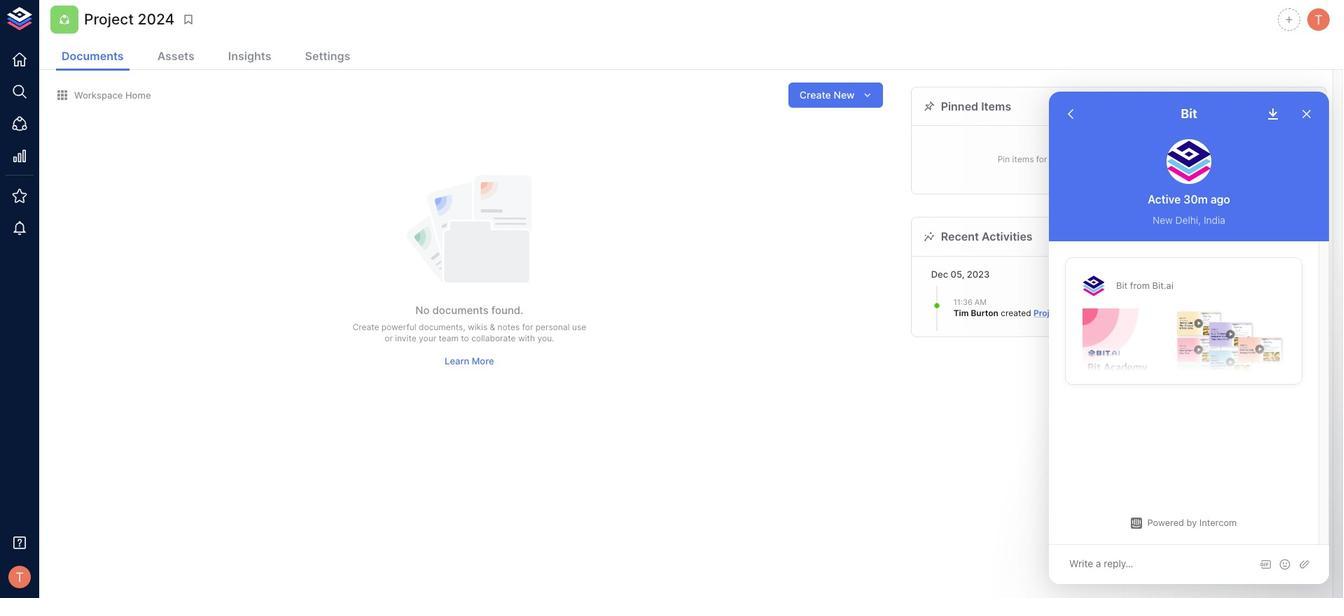 Task type: locate. For each thing, give the bounding box(es) containing it.
2024 inside "11:36 am tim burton created project 2024 workspace ."
[[1065, 308, 1086, 319]]

create left the powerful
[[353, 322, 379, 332]]

insights
[[228, 49, 271, 63]]

bookmark image
[[182, 13, 195, 26]]

0 vertical spatial t button
[[1305, 6, 1332, 33]]

create inside create new button
[[800, 89, 831, 101]]

assets
[[157, 49, 195, 63]]

.
[[1132, 308, 1134, 319]]

1 horizontal spatial t
[[1315, 12, 1323, 27]]

1 vertical spatial t
[[15, 570, 24, 585]]

project up 'documents'
[[84, 11, 134, 28]]

dec
[[931, 269, 948, 280]]

tim
[[954, 308, 969, 319]]

found.
[[491, 304, 523, 318]]

0 horizontal spatial for
[[522, 322, 533, 332]]

for left all
[[1103, 154, 1114, 165]]

1 horizontal spatial project
[[1034, 308, 1063, 319]]

1 horizontal spatial create
[[800, 89, 831, 101]]

settings
[[305, 49, 350, 63]]

t
[[1315, 12, 1323, 27], [15, 570, 24, 585]]

2024
[[138, 11, 175, 28], [1065, 308, 1086, 319]]

your
[[419, 334, 436, 344]]

1 vertical spatial create
[[353, 322, 379, 332]]

new
[[834, 89, 855, 101]]

quick
[[1050, 154, 1071, 165]]

0 vertical spatial 2024
[[138, 11, 175, 28]]

2023
[[967, 269, 990, 280]]

project
[[84, 11, 134, 28], [1034, 308, 1063, 319]]

all
[[1117, 154, 1125, 165]]

or
[[385, 334, 393, 344]]

for up with
[[522, 322, 533, 332]]

workspace home
[[74, 90, 151, 101]]

2024 left workspace
[[1065, 308, 1086, 319]]

project 2024 link
[[1034, 308, 1086, 319]]

created
[[1001, 308, 1031, 319]]

documents,
[[419, 322, 465, 332]]

pinned items
[[941, 99, 1011, 113]]

with
[[518, 334, 535, 344]]

for left quick
[[1036, 154, 1047, 165]]

create new
[[800, 89, 855, 101]]

recent
[[941, 230, 979, 244]]

11:36
[[954, 297, 973, 307]]

you.
[[537, 334, 554, 344]]

documents
[[62, 49, 124, 63]]

0 vertical spatial create
[[800, 89, 831, 101]]

0 horizontal spatial project
[[84, 11, 134, 28]]

use
[[572, 322, 586, 332]]

access
[[1073, 154, 1101, 165]]

project right the created
[[1034, 308, 1063, 319]]

collaborate
[[471, 334, 516, 344]]

dialog
[[1049, 92, 1329, 585]]

create left new
[[800, 89, 831, 101]]

workspace
[[74, 90, 123, 101]]

recent activities
[[941, 230, 1033, 244]]

wikis
[[468, 322, 488, 332]]

create inside no documents found. create powerful documents, wikis & notes for personal use or invite your team to collaborate with you.
[[353, 322, 379, 332]]

1 vertical spatial project
[[1034, 308, 1063, 319]]

learn more
[[445, 356, 494, 367]]

items
[[981, 99, 1011, 113]]

pinned
[[941, 99, 978, 113]]

0 horizontal spatial create
[[353, 322, 379, 332]]

1 vertical spatial 2024
[[1065, 308, 1086, 319]]

2024 left bookmark image
[[138, 11, 175, 28]]

invite
[[395, 334, 416, 344]]

dec 05, 2023
[[931, 269, 990, 280]]

0 horizontal spatial t
[[15, 570, 24, 585]]

1 horizontal spatial t button
[[1305, 6, 1332, 33]]

burton
[[971, 308, 999, 319]]

am
[[975, 297, 987, 307]]

activities
[[982, 230, 1033, 244]]

1 horizontal spatial 2024
[[1065, 308, 1086, 319]]

for
[[1036, 154, 1047, 165], [1103, 154, 1114, 165], [522, 322, 533, 332]]

0 vertical spatial t
[[1315, 12, 1323, 27]]

0 horizontal spatial t button
[[4, 562, 35, 593]]

t button
[[1305, 6, 1332, 33], [4, 562, 35, 593]]

items
[[1012, 154, 1034, 165]]

create
[[800, 89, 831, 101], [353, 322, 379, 332]]



Task type: vqa. For each thing, say whether or not it's contained in the screenshot.
Workspace Notes Are Visible To All Members And Guests. text box
no



Task type: describe. For each thing, give the bounding box(es) containing it.
documents link
[[56, 43, 129, 71]]

settings link
[[299, 43, 356, 71]]

to
[[461, 334, 469, 344]]

workspace
[[1089, 308, 1132, 319]]

0 vertical spatial project
[[84, 11, 134, 28]]

no
[[415, 304, 430, 318]]

11:36 am tim burton created project 2024 workspace .
[[954, 297, 1134, 319]]

notes
[[498, 322, 520, 332]]

powerful
[[382, 322, 416, 332]]

assets link
[[152, 43, 200, 71]]

project 2024
[[84, 11, 175, 28]]

pin items for quick access for all members of this workspace.
[[998, 154, 1240, 165]]

more
[[472, 356, 494, 367]]

05,
[[951, 269, 964, 280]]

0 horizontal spatial 2024
[[138, 11, 175, 28]]

project inside "11:36 am tim burton created project 2024 workspace ."
[[1034, 308, 1063, 319]]

pin
[[998, 154, 1010, 165]]

members
[[1128, 154, 1165, 165]]

&
[[490, 322, 495, 332]]

this
[[1178, 154, 1192, 165]]

personal
[[536, 322, 570, 332]]

home
[[125, 90, 151, 101]]

t for top t button
[[1315, 12, 1323, 27]]

learn more button
[[441, 351, 498, 373]]

documents
[[432, 304, 489, 318]]

learn
[[445, 356, 469, 367]]

workspace.
[[1195, 154, 1240, 165]]

1 horizontal spatial for
[[1036, 154, 1047, 165]]

2 horizontal spatial for
[[1103, 154, 1114, 165]]

create new button
[[788, 82, 883, 108]]

no documents found. create powerful documents, wikis & notes for personal use or invite your team to collaborate with you.
[[353, 304, 586, 344]]

t for bottom t button
[[15, 570, 24, 585]]

team
[[439, 334, 459, 344]]

for inside no documents found. create powerful documents, wikis & notes for personal use or invite your team to collaborate with you.
[[522, 322, 533, 332]]

of
[[1167, 154, 1175, 165]]

insights link
[[223, 43, 277, 71]]

workspace home link
[[56, 89, 151, 102]]

1 vertical spatial t button
[[4, 562, 35, 593]]



